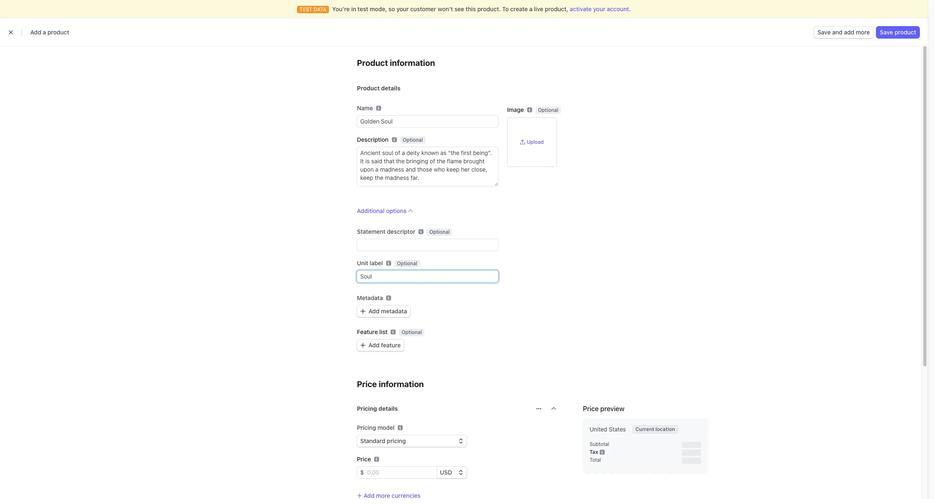 Task type: vqa. For each thing, say whether or not it's contained in the screenshot.
the Add inside ADD COUPON button
no



Task type: locate. For each thing, give the bounding box(es) containing it.
1 vertical spatial add
[[369, 308, 380, 315]]

1 horizontal spatial save
[[880, 29, 893, 36]]

info image down subtotal
[[600, 450, 605, 455]]

info image right model
[[398, 426, 403, 431]]

svg image inside add feature button
[[360, 343, 365, 348]]

1 vertical spatial information
[[379, 380, 424, 389]]

optional right descriptor
[[429, 229, 450, 235]]

save for save and add more
[[818, 29, 831, 36]]

save and add more
[[818, 29, 870, 36]]

statement
[[357, 228, 385, 235]]

and
[[832, 29, 842, 36]]

model
[[378, 424, 394, 431]]

to
[[502, 5, 509, 12]]

account
[[607, 5, 629, 12]]

0.00 text field
[[364, 467, 437, 479]]

test
[[358, 5, 368, 12]]

Search… search field
[[354, 4, 558, 14]]

current location
[[635, 426, 675, 433]]

metadata
[[357, 294, 383, 302]]

activate your account link
[[570, 5, 629, 12]]

location
[[656, 426, 675, 433]]

add metadata button
[[357, 306, 410, 317]]

your right activate
[[593, 5, 605, 12]]

create
[[510, 5, 528, 12]]

price for price preview
[[583, 405, 599, 413]]

2 product from the left
[[895, 29, 916, 36]]

0 horizontal spatial save
[[818, 29, 831, 36]]

save right 'more'
[[880, 29, 893, 36]]

description
[[357, 136, 388, 143]]

pricing model
[[357, 424, 394, 431]]

a
[[529, 5, 532, 12], [43, 29, 46, 36]]

save
[[818, 29, 831, 36], [880, 29, 893, 36]]

$ button
[[357, 467, 364, 479]]

live
[[534, 5, 543, 12]]

add
[[30, 29, 41, 36], [369, 308, 380, 315], [369, 342, 380, 349]]

details
[[381, 85, 400, 92], [378, 405, 398, 412]]

products
[[130, 46, 179, 60]]

pricing inside button
[[357, 405, 377, 412]]

product
[[357, 58, 388, 68], [357, 85, 380, 92]]

optional for image
[[538, 107, 558, 113]]

details down product information
[[381, 85, 400, 92]]

product up product details
[[357, 58, 388, 68]]

add a product
[[30, 29, 69, 36]]

1 horizontal spatial a
[[529, 5, 532, 12]]

statement descriptor
[[357, 228, 415, 235]]

0 vertical spatial svg image
[[360, 309, 365, 314]]

0 horizontal spatial info image
[[398, 426, 403, 431]]

details inside button
[[378, 405, 398, 412]]

None text field
[[357, 239, 498, 251], [357, 271, 498, 282], [357, 239, 498, 251], [357, 271, 498, 282]]

united states
[[590, 426, 626, 433]]

add feature button
[[357, 340, 404, 351]]

feature
[[357, 329, 378, 336]]

optional for feature list
[[402, 329, 422, 336]]

price up $
[[357, 456, 371, 463]]

save and add more button
[[814, 27, 873, 38]]

save left and
[[818, 29, 831, 36]]

pricing left model
[[357, 424, 376, 431]]

product inside button
[[895, 29, 916, 36]]

customer
[[410, 5, 436, 12]]

2 product from the top
[[357, 85, 380, 92]]

price preview
[[583, 405, 625, 413]]

add for add feature
[[369, 342, 380, 349]]

2 vertical spatial svg image
[[536, 407, 541, 411]]

optional for unit label
[[397, 260, 417, 267]]

pricing for pricing model
[[357, 424, 376, 431]]

2 pricing from the top
[[357, 424, 376, 431]]

1 vertical spatial a
[[43, 29, 46, 36]]

product details
[[357, 85, 400, 92]]

svg image inside the add metadata button
[[360, 309, 365, 314]]

info image
[[398, 426, 403, 431], [600, 450, 605, 455]]

product for product details
[[357, 85, 380, 92]]

0 horizontal spatial your
[[397, 5, 409, 12]]

0 vertical spatial a
[[529, 5, 532, 12]]

feature list
[[357, 329, 388, 336]]

pricing
[[357, 405, 377, 412], [357, 424, 376, 431]]

price
[[357, 380, 377, 389], [583, 405, 599, 413], [357, 456, 371, 463]]

2 vertical spatial add
[[369, 342, 380, 349]]

product up name
[[357, 85, 380, 92]]

product for product information
[[357, 58, 388, 68]]

0 vertical spatial info image
[[398, 426, 403, 431]]

pricing up pricing model
[[357, 405, 377, 412]]

tab list
[[130, 61, 781, 77]]

info element
[[398, 426, 403, 431]]

image
[[507, 106, 524, 113]]

subtotal
[[590, 441, 609, 448]]

1 vertical spatial price
[[583, 405, 599, 413]]

upload button
[[520, 139, 544, 146]]

svg image
[[360, 309, 365, 314], [360, 343, 365, 348], [536, 407, 541, 411]]

optional down premium plan, sunglasses, etc. text field
[[403, 137, 423, 143]]

details for product details
[[381, 85, 400, 92]]

0 vertical spatial information
[[390, 58, 435, 68]]

optional right label
[[397, 260, 417, 267]]

1 horizontal spatial info image
[[600, 450, 605, 455]]

you're
[[332, 5, 350, 12]]

2 save from the left
[[880, 29, 893, 36]]

1 pricing from the top
[[357, 405, 377, 412]]

information
[[390, 58, 435, 68], [379, 380, 424, 389]]

1 vertical spatial product
[[357, 85, 380, 92]]

optional
[[538, 107, 558, 113], [403, 137, 423, 143], [429, 229, 450, 235], [397, 260, 417, 267], [402, 329, 422, 336]]

$
[[360, 469, 364, 476]]

details up model
[[378, 405, 398, 412]]

0 vertical spatial price
[[357, 380, 377, 389]]

1 horizontal spatial product
[[895, 29, 916, 36]]

your
[[397, 5, 409, 12], [593, 5, 605, 12]]

optional for description
[[403, 137, 423, 143]]

1 horizontal spatial your
[[593, 5, 605, 12]]

optional right 'image'
[[538, 107, 558, 113]]

0 vertical spatial pricing
[[357, 405, 377, 412]]

1 vertical spatial pricing
[[357, 424, 376, 431]]

price left preview
[[583, 405, 599, 413]]

1 vertical spatial svg image
[[360, 343, 365, 348]]

search…
[[367, 6, 388, 12]]

price up pricing details
[[357, 380, 377, 389]]

add
[[844, 29, 854, 36]]

your right so at the left of the page
[[397, 5, 409, 12]]

0 horizontal spatial product
[[48, 29, 69, 36]]

1 vertical spatial details
[[378, 405, 398, 412]]

optional down metadata
[[402, 329, 422, 336]]

1 product from the top
[[357, 58, 388, 68]]

1 vertical spatial info image
[[600, 450, 605, 455]]

product
[[48, 29, 69, 36], [895, 29, 916, 36]]

0 vertical spatial add
[[30, 29, 41, 36]]

1 save from the left
[[818, 29, 831, 36]]

more
[[856, 29, 870, 36]]

.
[[629, 5, 631, 12]]

add for add metadata
[[369, 308, 380, 315]]

Ancient soul of a deity known as "the first being". It is said that the bringing of the flame brought upon a madness and those who keep her close, keep the madness far. text field
[[357, 147, 498, 186]]

Premium Plan, sunglasses, etc. text field
[[357, 116, 498, 127]]

0 vertical spatial product
[[357, 58, 388, 68]]

0 vertical spatial details
[[381, 85, 400, 92]]



Task type: describe. For each thing, give the bounding box(es) containing it.
additional
[[357, 207, 385, 214]]

add metadata
[[369, 308, 407, 315]]

descriptor
[[387, 228, 415, 235]]

save product button
[[877, 27, 920, 38]]

preview
[[600, 405, 625, 413]]

information for product information
[[390, 58, 435, 68]]

product.
[[477, 5, 501, 12]]

1 product from the left
[[48, 29, 69, 36]]

total
[[590, 457, 601, 463]]

product information
[[357, 58, 435, 68]]

usd button
[[437, 467, 466, 479]]

add feature
[[369, 342, 401, 349]]

save product
[[880, 29, 916, 36]]

upload
[[527, 139, 544, 145]]

label
[[370, 260, 383, 267]]

price information
[[357, 380, 424, 389]]

2 vertical spatial price
[[357, 456, 371, 463]]

pricing for pricing details
[[357, 405, 377, 412]]

0 horizontal spatial a
[[43, 29, 46, 36]]

usd
[[440, 469, 452, 476]]

in
[[351, 5, 356, 12]]

current
[[635, 426, 654, 433]]

feature
[[381, 342, 401, 349]]

price for price information
[[357, 380, 377, 389]]

svg image for add metadata
[[360, 309, 365, 314]]

save for save product
[[880, 29, 893, 36]]

this
[[466, 5, 476, 12]]

mode,
[[370, 5, 387, 12]]

pricing details
[[357, 405, 398, 412]]

additional options button
[[357, 207, 413, 215]]

1 your from the left
[[397, 5, 409, 12]]

name
[[357, 105, 373, 112]]

see
[[454, 5, 464, 12]]

product,
[[545, 5, 568, 12]]

you're in test mode, so your customer won't see this product. to create a live product, activate your account .
[[332, 5, 631, 12]]

tax
[[590, 449, 598, 455]]

add for add a product
[[30, 29, 41, 36]]

optional for statement descriptor
[[429, 229, 450, 235]]

unit
[[357, 260, 368, 267]]

2 your from the left
[[593, 5, 605, 12]]

information for price information
[[379, 380, 424, 389]]

options
[[386, 207, 407, 214]]

list
[[379, 329, 388, 336]]

won't
[[438, 5, 453, 12]]

details for pricing details
[[378, 405, 398, 412]]

pricing details button
[[352, 400, 531, 416]]

activate
[[570, 5, 592, 12]]

additional options
[[357, 207, 407, 214]]

metadata
[[381, 308, 407, 315]]

unit label
[[357, 260, 383, 267]]

states
[[609, 426, 626, 433]]

so
[[388, 5, 395, 12]]

united
[[590, 426, 607, 433]]

svg image for add feature
[[360, 343, 365, 348]]



